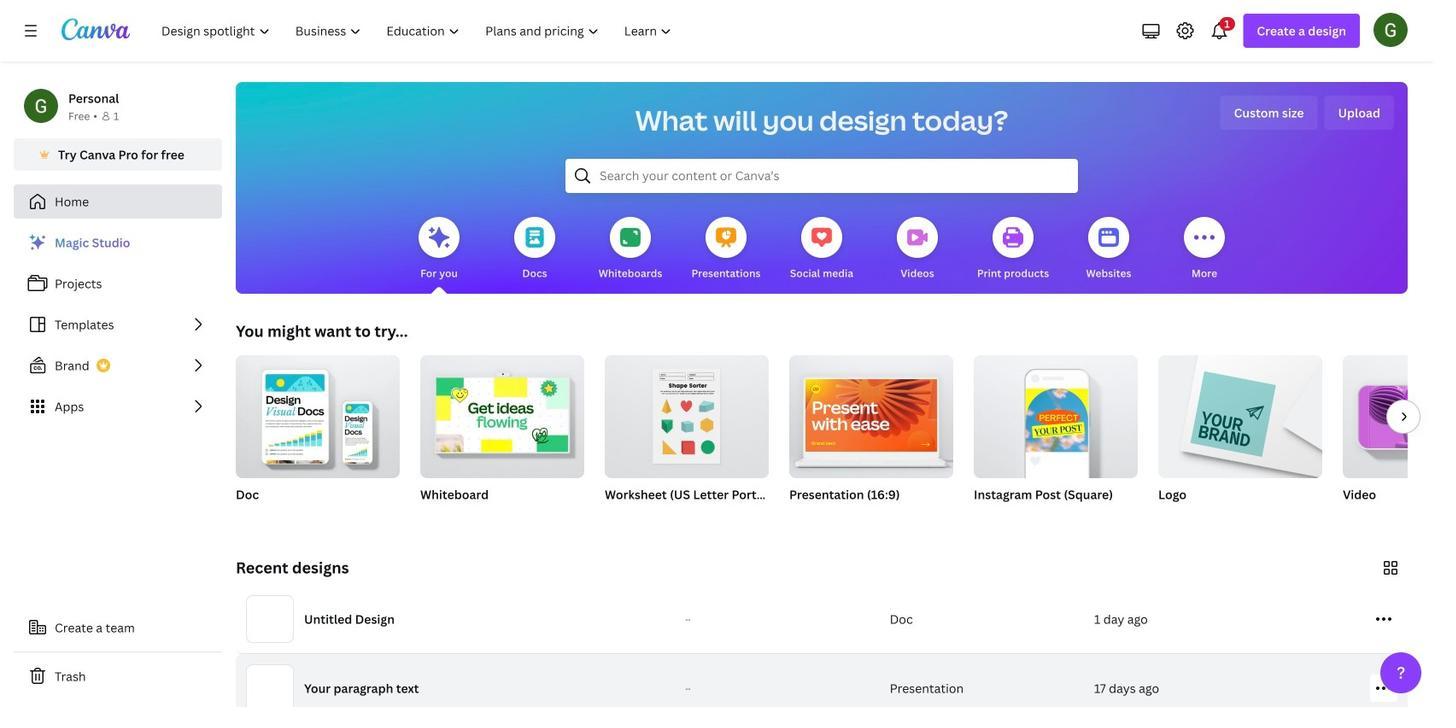 Task type: locate. For each thing, give the bounding box(es) containing it.
list
[[14, 226, 222, 424]]

None search field
[[566, 159, 1078, 193]]

group
[[236, 349, 400, 525], [236, 349, 400, 478], [420, 349, 584, 525], [420, 349, 584, 478], [605, 349, 769, 525], [605, 349, 769, 478], [789, 349, 953, 525], [789, 349, 953, 478], [974, 349, 1138, 525], [974, 349, 1138, 478], [1158, 349, 1322, 525], [1158, 349, 1322, 478], [1343, 355, 1435, 525], [1343, 355, 1435, 478]]

gary orlando image
[[1374, 13, 1408, 47]]

top level navigation element
[[150, 14, 686, 48]]



Task type: describe. For each thing, give the bounding box(es) containing it.
Search search field
[[600, 160, 1044, 192]]



Task type: vqa. For each thing, say whether or not it's contained in the screenshot.
performance to the top
no



